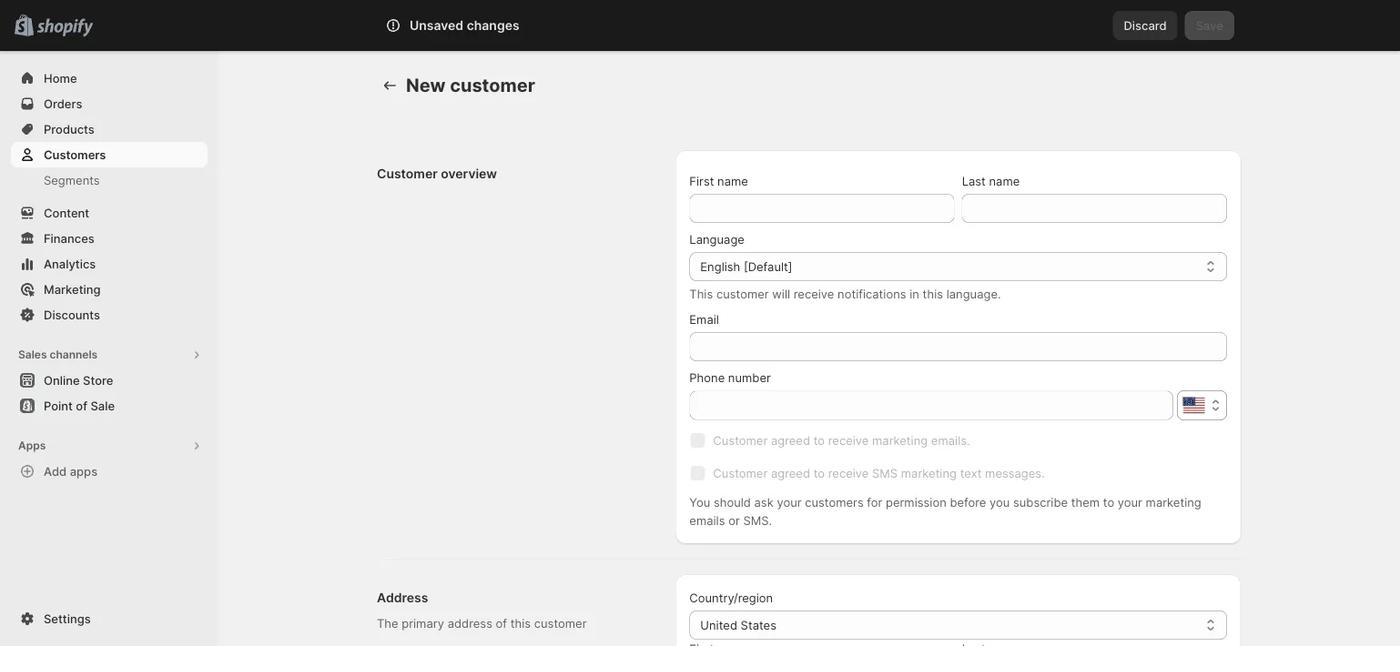 Task type: vqa. For each thing, say whether or not it's contained in the screenshot.
the Point
yes



Task type: describe. For each thing, give the bounding box(es) containing it.
phone
[[690, 371, 725, 385]]

apps
[[18, 439, 46, 453]]

language.
[[947, 287, 1001, 301]]

orders
[[44, 97, 82, 111]]

sale
[[91, 399, 115, 413]]

discard button
[[1113, 11, 1178, 40]]

customer overview
[[377, 166, 497, 182]]

phone number
[[690, 371, 771, 385]]

country/region
[[690, 591, 773, 605]]

finances link
[[11, 226, 208, 251]]

this customer will receive notifications in this language.
[[690, 287, 1001, 301]]

save
[[1196, 18, 1224, 32]]

segments
[[44, 173, 100, 187]]

should
[[714, 495, 751, 509]]

add
[[44, 464, 67, 479]]

customer for customer overview
[[377, 166, 438, 182]]

sales channels
[[18, 348, 98, 361]]

products
[[44, 122, 95, 136]]

sales channels button
[[11, 342, 208, 368]]

last
[[962, 174, 986, 188]]

online
[[44, 373, 80, 387]]

to for marketing
[[814, 433, 825, 448]]

receive for notifications
[[794, 287, 834, 301]]

the
[[377, 616, 398, 631]]

last name
[[962, 174, 1020, 188]]

1 vertical spatial of
[[496, 616, 507, 631]]

overview
[[441, 166, 497, 182]]

first
[[690, 174, 714, 188]]

home link
[[11, 66, 208, 91]]

email
[[690, 312, 719, 326]]

you
[[690, 495, 711, 509]]

0 vertical spatial marketing
[[872, 433, 928, 448]]

them
[[1071, 495, 1100, 509]]

emails.
[[931, 433, 970, 448]]

point
[[44, 399, 73, 413]]

orders link
[[11, 91, 208, 117]]

address
[[448, 616, 493, 631]]

settings
[[44, 612, 91, 626]]

sms
[[872, 466, 898, 480]]

apps button
[[11, 433, 208, 459]]

customer for new
[[450, 74, 535, 97]]

new
[[406, 74, 446, 97]]

store
[[83, 373, 113, 387]]

First name text field
[[690, 194, 955, 223]]

agreed for customer agreed to receive sms marketing text messages.
[[771, 466, 810, 480]]

united
[[701, 618, 738, 632]]

segments link
[[11, 168, 208, 193]]

Last name text field
[[962, 194, 1227, 223]]

add apps button
[[11, 459, 208, 484]]

sales
[[18, 348, 47, 361]]

ask
[[754, 495, 774, 509]]

address
[[377, 591, 428, 606]]

name for last name
[[989, 174, 1020, 188]]

content
[[44, 206, 89, 220]]

add apps
[[44, 464, 98, 479]]

channels
[[50, 348, 98, 361]]

customers
[[805, 495, 864, 509]]

discard
[[1124, 18, 1167, 32]]

subscribe
[[1013, 495, 1068, 509]]

first name
[[690, 174, 748, 188]]

settings link
[[11, 606, 208, 632]]

receive for sms
[[828, 466, 869, 480]]

customer for this
[[717, 287, 769, 301]]

sms.
[[743, 514, 772, 528]]

point of sale button
[[0, 393, 219, 419]]

or
[[729, 514, 740, 528]]

language
[[690, 232, 745, 246]]

number
[[728, 371, 771, 385]]

marketing
[[44, 282, 101, 296]]

1 vertical spatial this
[[511, 616, 531, 631]]

customer for customer agreed to receive marketing emails.
[[713, 433, 768, 448]]

2 vertical spatial customer
[[534, 616, 587, 631]]

this
[[690, 287, 713, 301]]

in
[[910, 287, 920, 301]]

customer agreed to receive sms marketing text messages.
[[713, 466, 1045, 480]]

to for sms
[[814, 466, 825, 480]]



Task type: locate. For each thing, give the bounding box(es) containing it.
customer agreed to receive marketing emails.
[[713, 433, 970, 448]]

english
[[701, 260, 741, 274]]

name right first
[[718, 174, 748, 188]]

your right the ask
[[777, 495, 802, 509]]

customers link
[[11, 142, 208, 168]]

point of sale
[[44, 399, 115, 413]]

customer down 'english [default]'
[[717, 287, 769, 301]]

1 your from the left
[[777, 495, 802, 509]]

1 horizontal spatial of
[[496, 616, 507, 631]]

shopify image
[[37, 19, 93, 37]]

0 vertical spatial to
[[814, 433, 825, 448]]

1 vertical spatial agreed
[[771, 466, 810, 480]]

unsaved changes
[[410, 18, 520, 33]]

primary
[[402, 616, 444, 631]]

search button
[[436, 11, 964, 40]]

united states (+1) image
[[1183, 397, 1205, 414]]

customer
[[450, 74, 535, 97], [717, 287, 769, 301], [534, 616, 587, 631]]

marketing link
[[11, 277, 208, 302]]

0 vertical spatial customer
[[377, 166, 438, 182]]

2 your from the left
[[1118, 495, 1143, 509]]

for
[[867, 495, 883, 509]]

discounts link
[[11, 302, 208, 328]]

1 vertical spatial marketing
[[901, 466, 957, 480]]

receive right 'will'
[[794, 287, 834, 301]]

save button
[[1185, 11, 1235, 40]]

name
[[718, 174, 748, 188], [989, 174, 1020, 188]]

of right address
[[496, 616, 507, 631]]

search
[[466, 18, 505, 32]]

1 vertical spatial customer
[[713, 433, 768, 448]]

receive up customers
[[828, 466, 869, 480]]

receive up customer agreed to receive sms marketing text messages.
[[828, 433, 869, 448]]

marketing inside you should ask your customers for permission before you subscribe them to your marketing emails or sms.
[[1146, 495, 1202, 509]]

new customer
[[406, 74, 535, 97]]

of
[[76, 399, 87, 413], [496, 616, 507, 631]]

2 vertical spatial to
[[1103, 495, 1115, 509]]

analytics
[[44, 257, 96, 271]]

you
[[990, 495, 1010, 509]]

marketing right them
[[1146, 495, 1202, 509]]

discounts
[[44, 308, 100, 322]]

name for first name
[[718, 174, 748, 188]]

1 horizontal spatial this
[[923, 287, 943, 301]]

marketing
[[872, 433, 928, 448], [901, 466, 957, 480], [1146, 495, 1202, 509]]

permission
[[886, 495, 947, 509]]

this
[[923, 287, 943, 301], [511, 616, 531, 631]]

1 agreed from the top
[[771, 433, 810, 448]]

1 name from the left
[[718, 174, 748, 188]]

analytics link
[[11, 251, 208, 277]]

apps
[[70, 464, 98, 479]]

1 horizontal spatial your
[[1118, 495, 1143, 509]]

to
[[814, 433, 825, 448], [814, 466, 825, 480], [1103, 495, 1115, 509]]

1 vertical spatial receive
[[828, 433, 869, 448]]

0 vertical spatial of
[[76, 399, 87, 413]]

english [default]
[[701, 260, 793, 274]]

this right address
[[511, 616, 531, 631]]

your right them
[[1118, 495, 1143, 509]]

2 vertical spatial customer
[[713, 466, 768, 480]]

of left sale
[[76, 399, 87, 413]]

1 vertical spatial to
[[814, 466, 825, 480]]

home
[[44, 71, 77, 85]]

2 name from the left
[[989, 174, 1020, 188]]

online store link
[[11, 368, 208, 393]]

the primary address of this customer
[[377, 616, 587, 631]]

name right last
[[989, 174, 1020, 188]]

text
[[960, 466, 982, 480]]

agreed
[[771, 433, 810, 448], [771, 466, 810, 480]]

0 horizontal spatial of
[[76, 399, 87, 413]]

receive for marketing
[[828, 433, 869, 448]]

messages.
[[985, 466, 1045, 480]]

0 vertical spatial this
[[923, 287, 943, 301]]

your
[[777, 495, 802, 509], [1118, 495, 1143, 509]]

changes
[[467, 18, 520, 33]]

2 vertical spatial marketing
[[1146, 495, 1202, 509]]

0 horizontal spatial your
[[777, 495, 802, 509]]

this right in
[[923, 287, 943, 301]]

0 vertical spatial receive
[[794, 287, 834, 301]]

online store button
[[0, 368, 219, 393]]

marketing up sms
[[872, 433, 928, 448]]

will
[[772, 287, 790, 301]]

unsaved
[[410, 18, 464, 33]]

1 vertical spatial customer
[[717, 287, 769, 301]]

0 horizontal spatial this
[[511, 616, 531, 631]]

of inside point of sale link
[[76, 399, 87, 413]]

0 vertical spatial customer
[[450, 74, 535, 97]]

before
[[950, 495, 987, 509]]

you should ask your customers for permission before you subscribe them to your marketing emails or sms.
[[690, 495, 1202, 528]]

emails
[[690, 514, 725, 528]]

notifications
[[838, 287, 907, 301]]

states
[[741, 618, 777, 632]]

finances
[[44, 231, 95, 245]]

products link
[[11, 117, 208, 142]]

0 horizontal spatial name
[[718, 174, 748, 188]]

Email email field
[[690, 332, 1227, 361]]

content link
[[11, 200, 208, 226]]

point of sale link
[[11, 393, 208, 419]]

marketing up permission
[[901, 466, 957, 480]]

0 vertical spatial agreed
[[771, 433, 810, 448]]

agreed for customer agreed to receive marketing emails.
[[771, 433, 810, 448]]

customer
[[377, 166, 438, 182], [713, 433, 768, 448], [713, 466, 768, 480]]

2 agreed from the top
[[771, 466, 810, 480]]

1 horizontal spatial name
[[989, 174, 1020, 188]]

united states
[[701, 618, 777, 632]]

customer for customer agreed to receive sms marketing text messages.
[[713, 466, 768, 480]]

customers
[[44, 148, 106, 162]]

2 vertical spatial receive
[[828, 466, 869, 480]]

[default]
[[744, 260, 793, 274]]

customer right address
[[534, 616, 587, 631]]

to inside you should ask your customers for permission before you subscribe them to your marketing emails or sms.
[[1103, 495, 1115, 509]]

Phone number text field
[[690, 391, 1174, 420]]

online store
[[44, 373, 113, 387]]

customer down changes
[[450, 74, 535, 97]]

receive
[[794, 287, 834, 301], [828, 433, 869, 448], [828, 466, 869, 480]]



